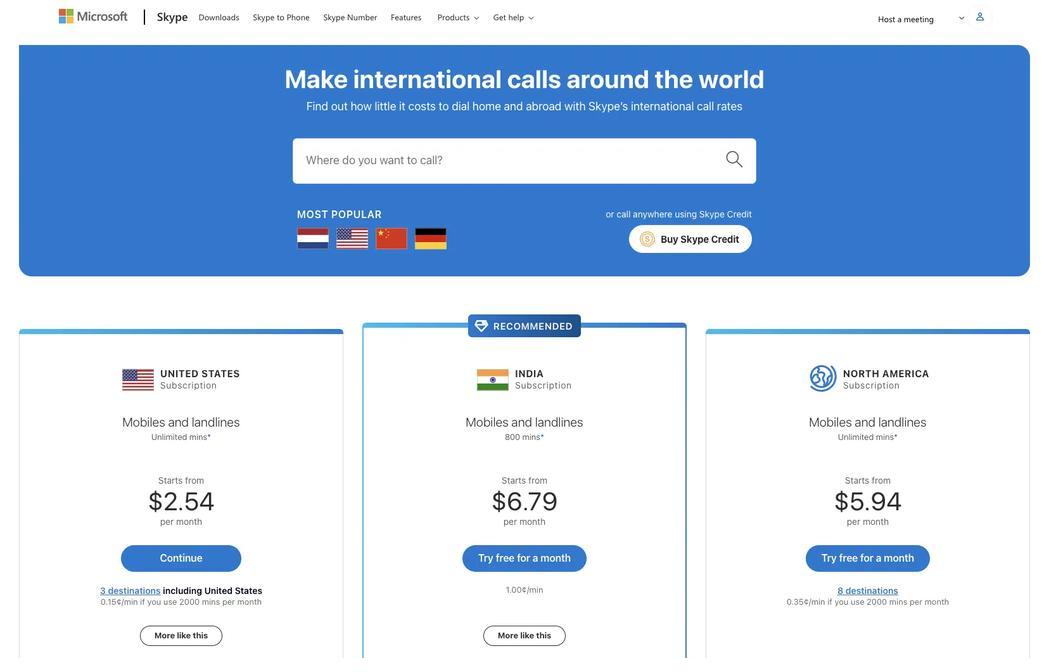 Task type: vqa. For each thing, say whether or not it's contained in the screenshot.
of
no



Task type: locate. For each thing, give the bounding box(es) containing it.
1 horizontal spatial more
[[498, 630, 519, 640]]

* link down north america subscription
[[895, 432, 898, 442]]

1 from from the left
[[185, 475, 204, 486]]

per inside 8 destinations 0.35¢/min if you use 2000 mins per month
[[910, 597, 923, 607]]

1 like from the left
[[177, 630, 191, 640]]

like down 3 destinations including united states 0.15¢/min if you use 2000 mins per month on the bottom of page
[[177, 630, 191, 640]]

0 horizontal spatial try free for a month link
[[463, 545, 587, 572]]

per for $6.79
[[504, 516, 517, 527]]

* link right 800
[[541, 432, 545, 442]]

if inside 8 destinations 0.35¢/min if you use 2000 mins per month
[[828, 597, 833, 607]]

0 horizontal spatial destinations
[[108, 585, 161, 596]]

3 starts from the left
[[846, 475, 870, 486]]

2 this from the left
[[537, 630, 552, 640]]

if right 0.35¢/min
[[828, 597, 833, 607]]

if
[[140, 597, 145, 607], [828, 597, 833, 607]]

1 horizontal spatial you
[[835, 597, 849, 607]]

0 horizontal spatial united
[[160, 368, 199, 379]]

try free for a month link up 1.00¢/min
[[463, 545, 587, 572]]

find
[[307, 100, 328, 113]]

0 horizontal spatial if
[[140, 597, 145, 607]]

2 landlines from the left
[[535, 415, 584, 429]]

0 horizontal spatial more like this button
[[140, 626, 223, 646]]

landlines inside mobiles and landlines 800 mins *
[[535, 415, 584, 429]]

1 vertical spatial to
[[439, 100, 449, 113]]

you inside 3 destinations including united states 0.15¢/min if you use 2000 mins per month
[[147, 597, 161, 607]]

unlimited for $5.94
[[839, 432, 875, 442]]

try
[[479, 552, 494, 564], [822, 552, 837, 564]]

2 try free for a month from the left
[[822, 552, 915, 564]]

1 more like this from the left
[[155, 630, 208, 640]]

1 horizontal spatial this
[[537, 630, 552, 640]]

mobiles for $6.79
[[466, 415, 509, 429]]

1 vertical spatial united states image
[[122, 358, 154, 396]]

1 2000 from the left
[[179, 597, 200, 607]]

and inside mobiles and landlines 800 mins *
[[512, 415, 533, 429]]

from inside starts from $2.54 per month
[[185, 475, 204, 486]]

use
[[164, 597, 177, 607], [851, 597, 865, 607]]

2 * link from the left
[[541, 432, 545, 442]]

0 horizontal spatial use
[[164, 597, 177, 607]]

2 for from the left
[[861, 552, 874, 564]]

united states image down popular
[[337, 223, 368, 255]]

1 horizontal spatial try free for a month
[[822, 552, 915, 564]]

1 horizontal spatial if
[[828, 597, 833, 607]]

0 horizontal spatial *
[[207, 432, 211, 442]]

and right 'home'
[[504, 100, 523, 113]]

2000 down '8 destinations' button
[[867, 597, 888, 607]]

2 use from the left
[[851, 597, 865, 607]]

* for $5.94
[[895, 432, 898, 442]]

0 horizontal spatial unlimited
[[151, 432, 187, 442]]

call
[[697, 100, 715, 113], [617, 208, 631, 219]]

2 if from the left
[[828, 597, 833, 607]]

try free for a month
[[479, 552, 571, 564], [822, 552, 915, 564]]

1 horizontal spatial try
[[822, 552, 837, 564]]

2 horizontal spatial subscription
[[844, 380, 901, 391]]

0 vertical spatial states
[[202, 368, 240, 379]]

call left rates
[[697, 100, 715, 113]]

buy skype credit link
[[630, 225, 753, 253], [630, 225, 753, 253]]

3 subscription from the left
[[844, 380, 901, 391]]

if down 3 destinations button
[[140, 597, 145, 607]]

0 horizontal spatial a
[[533, 552, 539, 564]]

for
[[517, 552, 531, 564], [861, 552, 874, 564]]

international down the
[[632, 100, 695, 113]]

0 horizontal spatial international
[[354, 63, 502, 93]]

host
[[879, 13, 896, 24]]

and down north america subscription
[[855, 415, 876, 429]]

more like this down 1.00¢/min
[[498, 630, 552, 640]]

a up 1.00¢/min
[[533, 552, 539, 564]]

and down united states subscription
[[168, 415, 189, 429]]

starts inside starts from $5.94 per month
[[846, 475, 870, 486]]

0 horizontal spatial 2000
[[179, 597, 200, 607]]

1 vertical spatial international
[[632, 100, 695, 113]]

international up costs
[[354, 63, 502, 93]]

2 horizontal spatial from
[[872, 475, 891, 486]]

microsoft image
[[59, 9, 127, 23]]

1 horizontal spatial mobiles and landlines unlimited mins *
[[810, 415, 927, 442]]

* right 800
[[541, 432, 545, 442]]

mins down the "including"
[[202, 597, 220, 607]]

1 horizontal spatial mobiles
[[466, 415, 509, 429]]

you down 3 destinations button
[[147, 597, 161, 607]]

mobiles
[[123, 415, 165, 429], [466, 415, 509, 429], [810, 415, 853, 429]]

2 try from the left
[[822, 552, 837, 564]]

and for $5.94
[[855, 415, 876, 429]]

for up 1.00¢/min
[[517, 552, 531, 564]]

0 horizontal spatial from
[[185, 475, 204, 486]]

1 * from the left
[[207, 432, 211, 442]]

1 horizontal spatial more like this
[[498, 630, 552, 640]]

per inside starts from $5.94 per month
[[847, 516, 861, 527]]

3 mobiles from the left
[[810, 415, 853, 429]]

0 horizontal spatial more like this
[[155, 630, 208, 640]]

* inside mobiles and landlines 800 mins *
[[541, 432, 545, 442]]

2 mobiles from the left
[[466, 415, 509, 429]]

mins down north america subscription
[[877, 432, 895, 442]]

mins right 800
[[523, 432, 541, 442]]

1 more from the left
[[155, 630, 175, 640]]

1 this from the left
[[193, 630, 208, 640]]

2 horizontal spatial landlines
[[879, 415, 927, 429]]

1 horizontal spatial * link
[[541, 432, 545, 442]]

from for $6.79
[[529, 475, 548, 486]]

2 from from the left
[[529, 475, 548, 486]]

per inside starts from $2.54 per month
[[160, 516, 174, 527]]

2 you from the left
[[835, 597, 849, 607]]

more like this button
[[140, 626, 223, 646], [484, 626, 566, 646]]

this down 1.00¢/min
[[537, 630, 552, 640]]

0 vertical spatial united states image
[[337, 223, 368, 255]]

get help
[[494, 11, 525, 22]]

1 vertical spatial states
[[235, 585, 263, 596]]

more
[[155, 630, 175, 640], [498, 630, 519, 640]]

like
[[177, 630, 191, 640], [521, 630, 535, 640]]

2 more from the left
[[498, 630, 519, 640]]

destinations inside 8 destinations 0.35¢/min if you use 2000 mins per month
[[846, 585, 899, 596]]

2 like from the left
[[521, 630, 535, 640]]

calls
[[508, 63, 562, 93]]

north
[[844, 368, 880, 379]]

unlimited
[[151, 432, 187, 442], [839, 432, 875, 442]]

from
[[185, 475, 204, 486], [529, 475, 548, 486], [872, 475, 891, 486]]

this
[[193, 630, 208, 640], [537, 630, 552, 640]]

a up '8 destinations' button
[[877, 552, 882, 564]]

mins down '8 destinations' button
[[890, 597, 908, 607]]

0 horizontal spatial try free for a month
[[479, 552, 571, 564]]

landlines down united states subscription
[[192, 415, 240, 429]]

0 horizontal spatial call
[[617, 208, 631, 219]]

2000 inside 3 destinations including united states 0.15¢/min if you use 2000 mins per month
[[179, 597, 200, 607]]

host a meeting
[[879, 13, 935, 24]]

and
[[504, 100, 523, 113], [168, 415, 189, 429], [512, 415, 533, 429], [855, 415, 876, 429]]

to left dial
[[439, 100, 449, 113]]

1 horizontal spatial from
[[529, 475, 548, 486]]

destinations inside 3 destinations including united states 0.15¢/min if you use 2000 mins per month
[[108, 585, 161, 596]]

0 horizontal spatial more
[[155, 630, 175, 640]]

subscription
[[160, 380, 217, 391], [515, 380, 572, 391], [844, 380, 901, 391]]

mobiles and landlines unlimited mins * down north america subscription
[[810, 415, 927, 442]]

*
[[207, 432, 211, 442], [541, 432, 545, 442], [895, 432, 898, 442]]

* link for $2.54
[[207, 432, 211, 442]]

1 * link from the left
[[207, 432, 211, 442]]

and up 800
[[512, 415, 533, 429]]

more like this button down 3 destinations including united states 0.15¢/min if you use 2000 mins per month on the bottom of page
[[140, 626, 223, 646]]

for for $5.94
[[861, 552, 874, 564]]

2 more like this button from the left
[[484, 626, 566, 646]]

2 horizontal spatial *
[[895, 432, 898, 442]]

0 horizontal spatial starts
[[158, 475, 183, 486]]

0 horizontal spatial to
[[277, 11, 285, 22]]

0 horizontal spatial united states image
[[122, 358, 154, 396]]

you
[[147, 597, 161, 607], [835, 597, 849, 607]]

mins inside 8 destinations 0.35¢/min if you use 2000 mins per month
[[890, 597, 908, 607]]

0 vertical spatial to
[[277, 11, 285, 22]]

1 for from the left
[[517, 552, 531, 564]]

this down 3 destinations including united states 0.15¢/min if you use 2000 mins per month on the bottom of page
[[193, 630, 208, 640]]

use down '8 destinations' button
[[851, 597, 865, 607]]

subscription inside north america subscription
[[844, 380, 901, 391]]

2 * from the left
[[541, 432, 545, 442]]

1 try free for a month from the left
[[479, 552, 571, 564]]

this for $6.79
[[537, 630, 552, 640]]

1 horizontal spatial subscription
[[515, 380, 572, 391]]

1 horizontal spatial for
[[861, 552, 874, 564]]

get help button
[[485, 1, 544, 33]]

destinations up 0.15¢/min on the left bottom
[[108, 585, 161, 596]]

more like this down 3 destinations including united states 0.15¢/min if you use 2000 mins per month on the bottom of page
[[155, 630, 208, 640]]

1 horizontal spatial a
[[877, 552, 882, 564]]

$6.79
[[492, 486, 558, 515]]

united states image
[[337, 223, 368, 255], [122, 358, 154, 396]]

1 you from the left
[[147, 597, 161, 607]]

2 unlimited from the left
[[839, 432, 875, 442]]

india subscription
[[515, 368, 572, 391]]

skype left number
[[324, 11, 345, 22]]

to left phone
[[277, 11, 285, 22]]

credit down or call anywhere using skype credit
[[712, 233, 740, 244]]

mobiles for $2.54
[[123, 415, 165, 429]]

try free for a month up '8 destinations' button
[[822, 552, 915, 564]]

0 horizontal spatial try
[[479, 552, 494, 564]]

1 horizontal spatial free
[[840, 552, 859, 564]]

mobiles inside mobiles and landlines 800 mins *
[[466, 415, 509, 429]]

1 subscription from the left
[[160, 380, 217, 391]]

mins inside mobiles and landlines 800 mins *
[[523, 432, 541, 442]]

host a meeting link
[[868, 3, 945, 35]]

states
[[202, 368, 240, 379], [235, 585, 263, 596]]

like down 1.00¢/min
[[521, 630, 535, 640]]

from inside starts from $5.94 per month
[[872, 475, 891, 486]]

recommended
[[494, 320, 573, 332]]

use inside 8 destinations 0.35¢/min if you use 2000 mins per month
[[851, 597, 865, 607]]

1 destinations from the left
[[108, 585, 161, 596]]

abroad
[[526, 100, 562, 113]]

landlines
[[192, 415, 240, 429], [535, 415, 584, 429], [879, 415, 927, 429]]

united inside united states subscription
[[160, 368, 199, 379]]

make
[[285, 63, 348, 93]]

starts for $2.54
[[158, 475, 183, 486]]

get
[[494, 11, 506, 22]]

states inside 3 destinations including united states 0.15¢/min if you use 2000 mins per month
[[235, 585, 263, 596]]

* link
[[207, 432, 211, 442], [541, 432, 545, 442], [895, 432, 898, 442]]

1 use from the left
[[164, 597, 177, 607]]

0 horizontal spatial landlines
[[192, 415, 240, 429]]

more like this button down 1.00¢/min
[[484, 626, 566, 646]]

1 horizontal spatial try free for a month link
[[806, 545, 931, 572]]

2 horizontal spatial starts
[[846, 475, 870, 486]]

to
[[277, 11, 285, 22], [439, 100, 449, 113]]

2 2000 from the left
[[867, 597, 888, 607]]

skype number
[[324, 11, 377, 22]]

destinations for $2.54
[[108, 585, 161, 596]]

a
[[898, 13, 902, 24], [533, 552, 539, 564], [877, 552, 882, 564]]

0 horizontal spatial free
[[496, 552, 515, 564]]

0 horizontal spatial * link
[[207, 432, 211, 442]]

more for $2.54
[[155, 630, 175, 640]]

more down 3 destinations including united states 0.15¢/min if you use 2000 mins per month on the bottom of page
[[155, 630, 175, 640]]

0.15¢/min
[[101, 597, 138, 607]]

1 unlimited from the left
[[151, 432, 187, 442]]

per inside starts from $6.79 per month
[[504, 516, 517, 527]]

india image
[[477, 358, 509, 396]]

free up the 8
[[840, 552, 859, 564]]

call right or
[[617, 208, 631, 219]]

credit up buy skype credit
[[728, 208, 753, 219]]

try free for a month up 1.00¢/min
[[479, 552, 571, 564]]

1 vertical spatial united
[[204, 585, 233, 596]]

month
[[176, 516, 202, 527], [520, 516, 546, 527], [863, 516, 890, 527], [541, 552, 571, 564], [885, 552, 915, 564], [238, 597, 262, 607], [925, 597, 950, 607]]

subscription inside united states subscription
[[160, 380, 217, 391]]

starts inside starts from $6.79 per month
[[502, 475, 526, 486]]

more like this for $6.79
[[498, 630, 552, 640]]

free up 1.00¢/min
[[496, 552, 515, 564]]

1 horizontal spatial united
[[204, 585, 233, 596]]

2 starts from the left
[[502, 475, 526, 486]]

mins down united states subscription
[[189, 432, 207, 442]]

0 vertical spatial call
[[697, 100, 715, 113]]

3 from from the left
[[872, 475, 891, 486]]

2 free from the left
[[840, 552, 859, 564]]

like for $6.79
[[521, 630, 535, 640]]

dial
[[452, 100, 470, 113]]

skype left downloads
[[157, 9, 188, 24]]

1 try free for a month link from the left
[[463, 545, 587, 572]]

1 if from the left
[[140, 597, 145, 607]]

1 more like this button from the left
[[140, 626, 223, 646]]

landlines down north america subscription
[[879, 415, 927, 429]]

1 landlines from the left
[[192, 415, 240, 429]]

most popular
[[297, 208, 382, 220]]

try free for a month link up '8 destinations' button
[[806, 545, 931, 572]]

a right host
[[898, 13, 902, 24]]

try free for a month link for $5.94
[[806, 545, 931, 572]]

more like this button for $6.79
[[484, 626, 566, 646]]

subscription for north
[[844, 380, 901, 391]]

1 horizontal spatial use
[[851, 597, 865, 607]]

2 mobiles and landlines unlimited mins * from the left
[[810, 415, 927, 442]]

united
[[160, 368, 199, 379], [204, 585, 233, 596]]

8 destinations 0.35¢/min if you use 2000 mins per month
[[787, 585, 950, 607]]

free for $6.79
[[496, 552, 515, 564]]

0 horizontal spatial this
[[193, 630, 208, 640]]

2 more like this from the left
[[498, 630, 552, 640]]

1 horizontal spatial landlines
[[535, 415, 584, 429]]

skype left phone
[[253, 11, 275, 22]]

1 free from the left
[[496, 552, 515, 564]]

more like this
[[155, 630, 208, 640], [498, 630, 552, 640]]

starts for $6.79
[[502, 475, 526, 486]]

1 horizontal spatial *
[[541, 432, 545, 442]]

united states subscription
[[160, 368, 240, 391]]

1 mobiles from the left
[[123, 415, 165, 429]]

0 horizontal spatial subscription
[[160, 380, 217, 391]]

starts from $2.54 per month
[[148, 475, 215, 527]]

2 destinations from the left
[[846, 585, 899, 596]]

to inside make international calls around the world find out how little it costs to dial home and abroad with skype's international call rates
[[439, 100, 449, 113]]

destinations right the 8
[[846, 585, 899, 596]]

from inside starts from $6.79 per month
[[529, 475, 548, 486]]

2 horizontal spatial mobiles
[[810, 415, 853, 429]]

try free for a month link for $6.79
[[463, 545, 587, 572]]

skype for skype number
[[324, 11, 345, 22]]

mins
[[189, 432, 207, 442], [523, 432, 541, 442], [877, 432, 895, 442], [202, 597, 220, 607], [890, 597, 908, 607]]

skype
[[157, 9, 188, 24], [253, 11, 275, 22], [324, 11, 345, 22], [700, 208, 725, 219], [681, 233, 709, 244]]

mins for $2.54
[[189, 432, 207, 442]]

try free for a month link
[[463, 545, 587, 572], [806, 545, 931, 572]]

0 vertical spatial united
[[160, 368, 199, 379]]

use down the "including"
[[164, 597, 177, 607]]

2 try free for a month link from the left
[[806, 545, 931, 572]]

1 horizontal spatial 2000
[[867, 597, 888, 607]]

2 horizontal spatial * link
[[895, 432, 898, 442]]

using
[[675, 208, 697, 219]]

starts inside starts from $2.54 per month
[[158, 475, 183, 486]]

mobiles and landlines unlimited mins * down united states subscription
[[123, 415, 240, 442]]

2000 down the "including"
[[179, 597, 200, 607]]

0 horizontal spatial like
[[177, 630, 191, 640]]

0 horizontal spatial mobiles and landlines unlimited mins *
[[123, 415, 240, 442]]

per
[[160, 516, 174, 527], [504, 516, 517, 527], [847, 516, 861, 527], [223, 597, 235, 607], [910, 597, 923, 607]]

mobiles and landlines unlimited mins * for $2.54
[[123, 415, 240, 442]]

the
[[655, 63, 694, 93]]

0 horizontal spatial you
[[147, 597, 161, 607]]

you down the 8
[[835, 597, 849, 607]]

1 mobiles and landlines unlimited mins * from the left
[[123, 415, 240, 442]]

1 horizontal spatial call
[[697, 100, 715, 113]]

0 horizontal spatial mobiles
[[123, 415, 165, 429]]

like for $2.54
[[177, 630, 191, 640]]

united inside 3 destinations including united states 0.15¢/min if you use 2000 mins per month
[[204, 585, 233, 596]]

* down united states subscription
[[207, 432, 211, 442]]

1 horizontal spatial unlimited
[[839, 432, 875, 442]]

1 horizontal spatial destinations
[[846, 585, 899, 596]]

1 try from the left
[[479, 552, 494, 564]]

* link down united states subscription
[[207, 432, 211, 442]]

1 starts from the left
[[158, 475, 183, 486]]

3 landlines from the left
[[879, 415, 927, 429]]

anywhere
[[633, 208, 673, 219]]

international
[[354, 63, 502, 93], [632, 100, 695, 113]]

more down 1.00¢/min
[[498, 630, 519, 640]]

0 vertical spatial international
[[354, 63, 502, 93]]

1 horizontal spatial starts
[[502, 475, 526, 486]]

for up '8 destinations' button
[[861, 552, 874, 564]]

skype link
[[151, 1, 192, 35]]

1 horizontal spatial to
[[439, 100, 449, 113]]

0 horizontal spatial for
[[517, 552, 531, 564]]

landlines down india subscription on the bottom
[[535, 415, 584, 429]]

3 * from the left
[[895, 432, 898, 442]]

free
[[496, 552, 515, 564], [840, 552, 859, 564]]

* down north america subscription
[[895, 432, 898, 442]]

home
[[473, 100, 501, 113]]

rates
[[718, 100, 743, 113]]

1 horizontal spatial like
[[521, 630, 535, 640]]

3 * link from the left
[[895, 432, 898, 442]]

8 destinations button
[[838, 585, 899, 596]]

united states image left united states subscription
[[122, 358, 154, 396]]

1 horizontal spatial more like this button
[[484, 626, 566, 646]]

features
[[391, 11, 422, 22]]

1 vertical spatial call
[[617, 208, 631, 219]]

downloads
[[199, 11, 239, 22]]



Task type: describe. For each thing, give the bounding box(es) containing it.
try for $5.94
[[822, 552, 837, 564]]

skype to phone link
[[247, 1, 316, 31]]

continue link
[[121, 545, 242, 572]]

month inside 3 destinations including united states 0.15¢/min if you use 2000 mins per month
[[238, 597, 262, 607]]

mins inside 3 destinations including united states 0.15¢/min if you use 2000 mins per month
[[202, 597, 220, 607]]

buy
[[661, 233, 679, 244]]

call inside make international calls around the world find out how little it costs to dial home and abroad with skype's international call rates
[[697, 100, 715, 113]]

mobiles and landlines unlimited mins * for $5.94
[[810, 415, 927, 442]]

more like this for $2.54
[[155, 630, 208, 640]]

skype number link
[[318, 1, 383, 31]]

products
[[438, 11, 470, 22]]

mobiles and landlines 800 mins *
[[466, 415, 584, 442]]

skype to phone
[[253, 11, 310, 22]]

unlimited for $2.54
[[151, 432, 187, 442]]

0 vertical spatial credit
[[728, 208, 753, 219]]

a for $6.79
[[533, 552, 539, 564]]

make international calls around the world find out how little it costs to dial home and abroad with skype's international call rates
[[285, 63, 765, 113]]

0.35¢/min
[[787, 597, 826, 607]]

starts from $6.79 per month
[[492, 475, 558, 527]]

try for $6.79
[[479, 552, 494, 564]]

mins for $5.94
[[877, 432, 895, 442]]

a for $5.94
[[877, 552, 882, 564]]

or
[[606, 208, 615, 219]]

continue
[[160, 552, 203, 564]]

india
[[515, 368, 544, 379]]

* for $2.54
[[207, 432, 211, 442]]

around
[[567, 63, 650, 93]]

germany image
[[415, 223, 447, 255]]

$2.54
[[148, 486, 215, 515]]

* for $6.79
[[541, 432, 545, 442]]

if inside 3 destinations including united states 0.15¢/min if you use 2000 mins per month
[[140, 597, 145, 607]]

800
[[505, 432, 521, 442]]

phone
[[287, 11, 310, 22]]

free for $5.94
[[840, 552, 859, 564]]

month inside 8 destinations 0.35¢/min if you use 2000 mins per month
[[925, 597, 950, 607]]

from for $2.54
[[185, 475, 204, 486]]

search image
[[726, 150, 744, 168]]

and inside make international calls around the world find out how little it costs to dial home and abroad with skype's international call rates
[[504, 100, 523, 113]]

features link
[[385, 1, 427, 31]]

mobiles for $5.94
[[810, 415, 853, 429]]

3 destinations including united states 0.15¢/min if you use 2000 mins per month
[[100, 585, 263, 607]]

2000 inside 8 destinations 0.35¢/min if you use 2000 mins per month
[[867, 597, 888, 607]]

or call anywhere using skype credit
[[606, 208, 753, 219]]

with
[[565, 100, 586, 113]]

3 destinations button
[[100, 585, 161, 596]]

more for $6.79
[[498, 630, 519, 640]]

starts from $5.94 per month
[[835, 475, 903, 527]]

this for $2.54
[[193, 630, 208, 640]]

more like this button for $2.54
[[140, 626, 223, 646]]

downloads link
[[193, 1, 245, 31]]

destinations for $5.94
[[846, 585, 899, 596]]

per for $5.94
[[847, 516, 861, 527]]

try free for a month for $6.79
[[479, 552, 571, 564]]

america
[[883, 368, 930, 379]]

2 subscription from the left
[[515, 380, 572, 391]]

meeting
[[905, 13, 935, 24]]

you inside 8 destinations 0.35¢/min if you use 2000 mins per month
[[835, 597, 849, 607]]

per inside 3 destinations including united states 0.15¢/min if you use 2000 mins per month
[[223, 597, 235, 607]]

* link for $5.94
[[895, 432, 898, 442]]

skype right the buy
[[681, 233, 709, 244]]

use inside 3 destinations including united states 0.15¢/min if you use 2000 mins per month
[[164, 597, 177, 607]]

from for $5.94
[[872, 475, 891, 486]]

world
[[699, 63, 765, 93]]

1 horizontal spatial international
[[632, 100, 695, 113]]

skype right 'using'
[[700, 208, 725, 219]]

try free for a month for $5.94
[[822, 552, 915, 564]]

for for $6.79
[[517, 552, 531, 564]]

and for $2.54
[[168, 415, 189, 429]]

it
[[399, 100, 406, 113]]

8
[[838, 585, 844, 596]]

skype's
[[589, 100, 629, 113]]

how
[[351, 100, 372, 113]]

including
[[163, 585, 202, 596]]

month inside starts from $6.79 per month
[[520, 516, 546, 527]]

north america subscription
[[844, 368, 930, 391]]

landlines for $2.54
[[192, 415, 240, 429]]

subscription for united
[[160, 380, 217, 391]]

month inside starts from $5.94 per month
[[863, 516, 890, 527]]

1 horizontal spatial united states image
[[337, 223, 368, 255]]

3
[[100, 585, 106, 596]]

most
[[297, 208, 329, 220]]

china image
[[376, 223, 408, 255]]

number
[[347, 11, 377, 22]]

mins for $6.79
[[523, 432, 541, 442]]

skype for skype to phone
[[253, 11, 275, 22]]

out
[[331, 100, 348, 113]]

states inside united states subscription
[[202, 368, 240, 379]]

help
[[509, 11, 525, 22]]

netherlands image
[[297, 223, 329, 255]]

landlines for $5.94
[[879, 415, 927, 429]]

buy skype credit
[[661, 233, 740, 244]]

per for $2.54
[[160, 516, 174, 527]]

little
[[375, 100, 397, 113]]

popular
[[332, 208, 382, 220]]

starts for $5.94
[[846, 475, 870, 486]]

Where do you want to call? text field
[[306, 144, 725, 177]]

costs
[[409, 100, 436, 113]]

$5.94
[[835, 486, 903, 515]]

landlines for $6.79
[[535, 415, 584, 429]]

* link for $6.79
[[541, 432, 545, 442]]

2 horizontal spatial a
[[898, 13, 902, 24]]

1 vertical spatial credit
[[712, 233, 740, 244]]

products button
[[430, 1, 490, 33]]

skype for skype
[[157, 9, 188, 24]]

1.00¢/min
[[506, 585, 544, 595]]

and for $6.79
[[512, 415, 533, 429]]

month inside starts from $2.54 per month
[[176, 516, 202, 527]]



